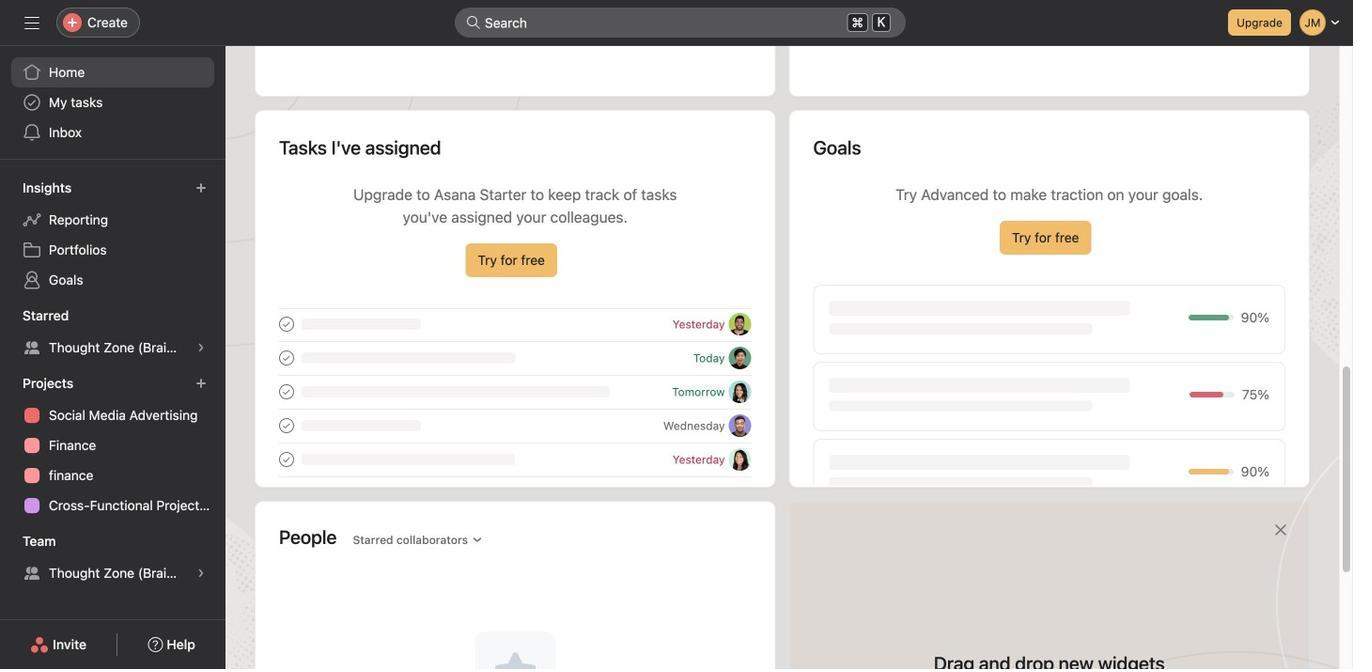 Task type: vqa. For each thing, say whether or not it's contained in the screenshot.
See details, Thought Zone (Brainstorm Space) image in the Teams element
yes



Task type: describe. For each thing, give the bounding box(es) containing it.
hide sidebar image
[[24, 15, 39, 30]]

insights element
[[0, 171, 226, 299]]

starred element
[[0, 299, 226, 367]]

see details, thought zone (brainstorm space) image for starred element
[[196, 342, 207, 353]]

new insights image
[[196, 182, 207, 194]]

projects element
[[0, 367, 226, 525]]

see details, thought zone (brainstorm space) image for the teams element
[[196, 568, 207, 579]]

teams element
[[0, 525, 226, 592]]

new project or portfolio image
[[196, 378, 207, 389]]



Task type: locate. For each thing, give the bounding box(es) containing it.
Search tasks, projects, and more text field
[[455, 8, 906, 38]]

1 vertical spatial see details, thought zone (brainstorm space) image
[[196, 568, 207, 579]]

dismiss image
[[1274, 523, 1289, 538]]

None field
[[455, 8, 906, 38]]

0 vertical spatial see details, thought zone (brainstorm space) image
[[196, 342, 207, 353]]

see details, thought zone (brainstorm space) image
[[196, 342, 207, 353], [196, 568, 207, 579]]

see details, thought zone (brainstorm space) image inside the teams element
[[196, 568, 207, 579]]

1 see details, thought zone (brainstorm space) image from the top
[[196, 342, 207, 353]]

2 see details, thought zone (brainstorm space) image from the top
[[196, 568, 207, 579]]

prominent image
[[466, 15, 481, 30]]

global element
[[0, 46, 226, 159]]

see details, thought zone (brainstorm space) image inside starred element
[[196, 342, 207, 353]]



